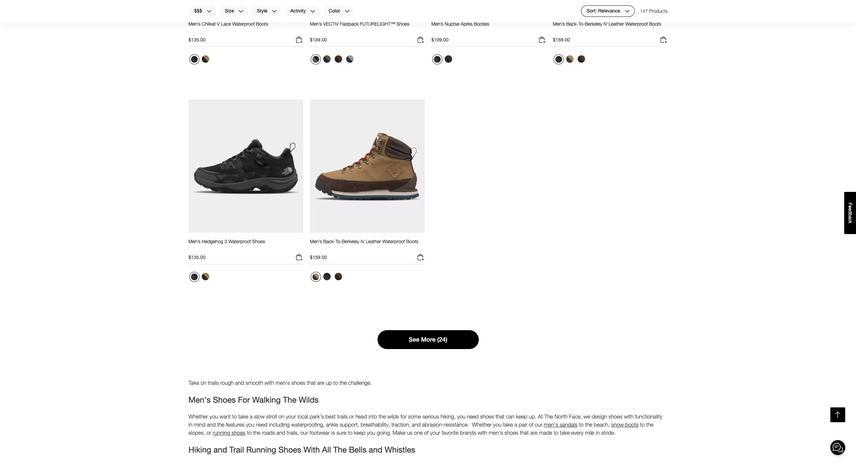 Task type: describe. For each thing, give the bounding box(es) containing it.
whether you want to take a slow stroll on your local park's best trails or head into the wilds for some serious hiking, you need shoes that can keep up. at the north face, we design shoes with functionality in mind and the features you need including waterproofing, ankle support, breathability, traction, and abrasion-resistance.  whether you take a pair of our
[[189, 414, 663, 428]]

0 vertical spatial on
[[201, 380, 207, 386]]

make
[[393, 430, 406, 436]]

us
[[407, 430, 413, 436]]

demitasse brown/tnf black image for men's chilkat v lace waterproof boots
[[335, 55, 342, 63]]

features
[[226, 422, 245, 428]]

0 vertical spatial men's back-to-berkeley iv leather waterproof boots
[[553, 21, 662, 27]]

for
[[238, 395, 250, 405]]

men's hedgehog 3 waterproof shoes button
[[189, 239, 265, 251]]

0 vertical spatial the
[[283, 395, 297, 405]]

men's back-to-berkeley iv leather waterproof boots image for $159.00 demitasse brown/tnf black radio men's back-to-berkeley iv leather waterproof boots button
[[553, 0, 668, 16]]

wilds
[[388, 414, 399, 420]]

see
[[409, 336, 420, 343]]

TNF Black/Asphalt Grey radio
[[432, 54, 443, 65]]

that inside whether you want to take a slow stroll on your local park's best trails or head into the wilds for some serious hiking, you need shoes that can keep up. at the north face, we design shoes with functionality in mind and the features you need including waterproofing, ankle support, breathability, traction, and abrasion-resistance.  whether you take a pair of our
[[496, 414, 505, 420]]

1 horizontal spatial tnf black/asphalt grey image
[[323, 273, 331, 281]]

0 horizontal spatial trails
[[208, 380, 219, 386]]

on inside whether you want to take a slow stroll on your local park's best trails or head into the wilds for some serious hiking, you need shoes that can keep up. at the north face, we design shoes with functionality in mind and the features you need including waterproofing, ankle support, breathability, traction, and abrasion-resistance.  whether you take a pair of our
[[279, 414, 285, 420]]

and right bells
[[369, 445, 383, 455]]

$159.00 for demitasse brown/tnf black image on the right of almond butter/demitasse brown option
[[553, 37, 570, 43]]

including
[[269, 422, 290, 428]]

hiking,
[[441, 414, 456, 420]]

style
[[257, 8, 268, 14]]

a for take
[[250, 414, 253, 420]]

shoes up want
[[213, 395, 236, 405]]

utility brown/tnf black radio for hedgehog
[[200, 272, 211, 282]]

$135.00 for chilkat
[[189, 37, 206, 43]]

tnf black/asphalt grey image for $135.00
[[191, 56, 198, 63]]

to the slopes, or
[[189, 422, 654, 436]]

$choose color$ option group for the men's vectiv fastpack futurelight™ shoes button
[[310, 54, 356, 67]]

0 horizontal spatial of
[[424, 430, 429, 436]]

0 horizontal spatial take
[[239, 414, 248, 420]]

1 horizontal spatial a
[[515, 422, 518, 428]]

shoes for waterproof
[[252, 239, 265, 244]]

size button
[[219, 5, 249, 17]]

running
[[246, 445, 276, 455]]

stroll
[[266, 414, 277, 420]]

0 horizontal spatial men's
[[276, 380, 290, 386]]

to up every
[[579, 422, 584, 428]]

boots
[[626, 422, 639, 428]]

$135.00 button for waterproof
[[189, 36, 303, 47]]

boots inside button
[[256, 21, 268, 27]]

brands
[[460, 430, 477, 436]]

1 vertical spatial take
[[503, 422, 513, 428]]

$149.00 button
[[310, 36, 425, 47]]

sandals
[[560, 422, 578, 428]]

$109.00 button
[[432, 36, 547, 47]]

3
[[225, 239, 227, 244]]

TNF Black/Vanadis Grey radio
[[311, 54, 321, 65]]

men's sandals to the beach, snow boots
[[544, 422, 639, 428]]

running shoes to the roads and trails, our footwear is sure to keep you going. make us one of your favorite brands with men's shoes that are made to take every mile in stride.
[[213, 430, 616, 436]]

up
[[326, 380, 332, 386]]

$choose color$ option group for men's back-to-berkeley iv leather waterproof boots button for demitasse brown/tnf black option
[[310, 272, 345, 285]]

sure
[[337, 430, 347, 436]]

to left "roads"
[[247, 430, 252, 436]]

waterproof inside men's chilkat v lace waterproof boots button
[[232, 21, 255, 27]]

0 horizontal spatial are
[[317, 380, 325, 386]]

trail
[[230, 445, 244, 455]]

to inside to the slopes, or
[[641, 422, 645, 428]]

wilds
[[299, 395, 319, 405]]

going.
[[377, 430, 391, 436]]

or inside to the slopes, or
[[207, 430, 211, 436]]

every
[[572, 430, 584, 436]]

men's for men's chilkat v lace waterproof boots button
[[189, 21, 201, 27]]

waterproof inside 'men's hedgehog 3 waterproof shoes' button
[[229, 239, 251, 244]]

1 horizontal spatial in
[[596, 430, 600, 436]]

back- for men's back-to-berkeley iv leather waterproof boots button for demitasse brown/tnf black option
[[323, 239, 336, 244]]

with inside whether you want to take a slow stroll on your local park's best trails or head into the wilds for some serious hiking, you need shoes that can keep up. at the north face, we design shoes with functionality in mind and the features you need including waterproofing, ankle support, breathability, traction, and abrasion-resistance.  whether you take a pair of our
[[624, 414, 634, 420]]

$109.00
[[432, 37, 449, 43]]

men's chilkat v lace waterproof boots
[[189, 21, 268, 27]]

men's for the men's vectiv fastpack futurelight™ shoes button
[[310, 21, 322, 27]]

c
[[848, 219, 854, 221]]

147 products
[[640, 8, 668, 14]]

local
[[298, 414, 308, 420]]

ankle
[[326, 422, 338, 428]]

see more (24)
[[409, 336, 448, 343]]

fastpack
[[340, 21, 359, 27]]

$149.00
[[310, 37, 327, 43]]

Summit Navy/TNF Black radio
[[443, 54, 454, 65]]

serious
[[423, 414, 439, 420]]

you up resistance.
[[457, 414, 466, 420]]

to- for demitasse brown/tnf black image on the right of almond butter/demitasse brown option
[[579, 21, 585, 27]]

resistance.
[[444, 422, 469, 428]]

functionality
[[635, 414, 663, 420]]

0 horizontal spatial our
[[301, 430, 308, 436]]

more
[[421, 336, 436, 343]]

made
[[539, 430, 553, 436]]

Military Olive/TNF Black radio
[[322, 54, 332, 65]]

berkeley for demitasse brown/tnf black image on the right of almond butter/demitasse brown option
[[585, 21, 603, 27]]

slopes,
[[189, 430, 205, 436]]

smooth
[[246, 380, 263, 386]]

leather for demitasse brown/tnf black image within the option
[[366, 239, 381, 244]]

mile
[[585, 430, 595, 436]]

face,
[[569, 414, 582, 420]]

2 horizontal spatial boots
[[650, 21, 662, 27]]

the up the mile
[[585, 422, 593, 428]]

0 horizontal spatial that
[[307, 380, 316, 386]]

$choose color$ option group for $159.00 demitasse brown/tnf black radio men's back-to-berkeley iv leather waterproof boots button
[[553, 54, 588, 67]]

$135.00 button for shoes
[[189, 254, 303, 265]]

k
[[848, 221, 854, 224]]

pair
[[519, 422, 528, 428]]

tnf black/asphalt grey image for $109.00
[[434, 56, 441, 63]]

to right up
[[334, 380, 338, 386]]

you down breathability, in the bottom of the page
[[367, 430, 376, 436]]

shoes for running
[[279, 445, 301, 455]]

b
[[848, 214, 854, 216]]

1 horizontal spatial need
[[467, 414, 479, 420]]

size
[[225, 8, 234, 14]]

abrasion-
[[422, 422, 444, 428]]

shoes left can
[[480, 414, 494, 420]]

beach,
[[594, 422, 610, 428]]

military olive/tnf black image
[[323, 55, 331, 63]]

men's back-to-berkeley iv leather waterproof boots button for demitasse brown/tnf black option
[[310, 239, 419, 251]]

almond butter/demitasse brown image for almond butter/demitasse brown option
[[566, 55, 574, 63]]

snow
[[612, 422, 624, 428]]

$159.00 for demitasse brown/tnf black image within the option
[[310, 255, 327, 260]]

rough
[[220, 380, 234, 386]]

f e e d b a c k
[[848, 203, 854, 224]]

whistles
[[385, 445, 416, 455]]

north
[[555, 414, 568, 420]]

activity button
[[285, 5, 320, 17]]

color
[[329, 8, 340, 14]]

the left "roads"
[[253, 430, 261, 436]]

and right mind
[[207, 422, 216, 428]]

see more (24) button
[[378, 330, 479, 349]]

products
[[650, 8, 668, 14]]

relevance
[[599, 8, 621, 14]]

footwear
[[310, 430, 330, 436]]

nuptse
[[445, 21, 460, 27]]

men's hedgehog 3 waterproof shoes image
[[189, 99, 303, 233]]

1 vertical spatial your
[[430, 430, 440, 436]]

vectiv
[[323, 21, 339, 27]]

we
[[584, 414, 591, 420]]

men's back-to-berkeley iv leather waterproof boots button for $159.00 demitasse brown/tnf black radio
[[553, 21, 662, 33]]

our inside whether you want to take a slow stroll on your local park's best trails or head into the wilds for some serious hiking, you need shoes that can keep up. at the north face, we design shoes with functionality in mind and the features you need including waterproofing, ankle support, breathability, traction, and abrasion-resistance.  whether you take a pair of our
[[535, 422, 543, 428]]

a for b
[[848, 216, 854, 219]]

d
[[848, 211, 854, 214]]

walking
[[252, 395, 281, 405]]

tnf black/asphalt grey image for $159.00
[[556, 56, 562, 63]]

mind
[[194, 422, 205, 428]]

$135.00 for hedgehog
[[189, 255, 206, 260]]

summit navy/tnf black image
[[445, 55, 452, 63]]

activity
[[291, 8, 306, 14]]

sort: relevance button
[[581, 5, 635, 17]]



Task type: vqa. For each thing, say whether or not it's contained in the screenshot.
the top keep
yes



Task type: locate. For each thing, give the bounding box(es) containing it.
style button
[[251, 5, 282, 17]]

tnf black/asphalt grey radio for men's chilkat v lace waterproof boots
[[189, 54, 199, 65]]

tnf black/asphalt grey image
[[191, 56, 198, 63], [434, 56, 441, 63], [323, 273, 331, 281]]

2 vertical spatial with
[[478, 430, 488, 436]]

keep up pair
[[516, 414, 528, 420]]

e up b
[[848, 208, 854, 211]]

the down functionality
[[647, 422, 654, 428]]

slow
[[254, 414, 265, 420]]

best
[[326, 414, 336, 420]]

favorite
[[442, 430, 459, 436]]

hiking
[[189, 445, 211, 455]]

1 vertical spatial or
[[207, 430, 211, 436]]

shoes up snow
[[609, 414, 623, 420]]

f e e d b a c k button
[[845, 192, 857, 234]]

1 utility brown/tnf black radio from the top
[[200, 54, 211, 65]]

or right slopes,
[[207, 430, 211, 436]]

2 vertical spatial the
[[333, 445, 347, 455]]

2 horizontal spatial the
[[545, 414, 553, 420]]

almond butter/demitasse brown image inside radio
[[313, 274, 319, 281]]

0 vertical spatial men's back-to-berkeley iv leather waterproof boots image
[[553, 0, 668, 16]]

leather
[[609, 21, 624, 27], [366, 239, 381, 244]]

0 horizontal spatial keep
[[354, 430, 366, 436]]

shoes
[[292, 380, 305, 386], [480, 414, 494, 420], [609, 414, 623, 420], [232, 430, 246, 436], [505, 430, 519, 436]]

1 vertical spatial that
[[496, 414, 505, 420]]

and left trail
[[214, 445, 227, 455]]

and down some
[[412, 422, 421, 428]]

2 horizontal spatial a
[[848, 216, 854, 219]]

$135.00 button down men's chilkat v lace waterproof boots button
[[189, 36, 303, 47]]

$choose color$ option group for the men's nuptse après booties button
[[432, 54, 455, 67]]

to down support,
[[348, 430, 353, 436]]

1 vertical spatial $159.00 button
[[310, 254, 425, 265]]

almond butter/demitasse brown image for almond butter/demitasse brown radio
[[313, 274, 319, 281]]

0 horizontal spatial berkeley
[[342, 239, 360, 244]]

some
[[408, 414, 421, 420]]

men's up "made"
[[544, 422, 559, 428]]

1 vertical spatial the
[[545, 414, 553, 420]]

0 vertical spatial almond butter/demitasse brown image
[[566, 55, 574, 63]]

1 vertical spatial to-
[[336, 239, 342, 244]]

1 horizontal spatial boots
[[406, 239, 419, 244]]

in right the mile
[[596, 430, 600, 436]]

utility brown/tnf black image for chilkat
[[202, 55, 209, 63]]

1 horizontal spatial your
[[430, 430, 440, 436]]

2 demitasse brown/tnf black radio from the left
[[576, 54, 587, 65]]

v
[[217, 21, 220, 27]]

take down can
[[503, 422, 513, 428]]

men's sandals link
[[544, 422, 578, 428]]

147 products status
[[640, 5, 668, 17]]

roads
[[262, 430, 275, 436]]

tnf black/vanadis grey image
[[313, 56, 319, 63]]

a left slow
[[250, 414, 253, 420]]

0 horizontal spatial demitasse brown/tnf black radio
[[333, 54, 344, 65]]

you down slow
[[246, 422, 255, 428]]

1 vertical spatial men's back-to-berkeley iv leather waterproof boots button
[[310, 239, 419, 251]]

men's
[[189, 395, 211, 405]]

almond butter/demitasse brown image
[[566, 55, 574, 63], [313, 274, 319, 281]]

2 $135.00 from the top
[[189, 255, 206, 260]]

a
[[848, 216, 854, 219], [250, 414, 253, 420], [515, 422, 518, 428]]

are left "made"
[[531, 430, 538, 436]]

a up 'k'
[[848, 216, 854, 219]]

1 vertical spatial $135.00
[[189, 255, 206, 260]]

that
[[307, 380, 316, 386], [496, 414, 505, 420], [520, 430, 529, 436]]

1 horizontal spatial trails
[[337, 414, 348, 420]]

shoes for futurelight™
[[397, 21, 410, 27]]

futurelight™
[[360, 21, 395, 27]]

1 horizontal spatial berkeley
[[585, 21, 603, 27]]

chilkat
[[202, 21, 216, 27]]

men's nuptse après booties
[[432, 21, 490, 27]]

trails up support,
[[337, 414, 348, 420]]

whether
[[189, 414, 208, 420]]

utility brown/tnf black radio for chilkat
[[200, 54, 211, 65]]

1 vertical spatial utility brown/tnf black radio
[[200, 272, 211, 282]]

our down 'at'
[[535, 422, 543, 428]]

1 demitasse brown/tnf black radio from the left
[[333, 54, 344, 65]]

men's shoes for walking the wilds
[[189, 395, 319, 405]]

the right 'at'
[[545, 414, 553, 420]]

1 $135.00 from the top
[[189, 37, 206, 43]]

1 horizontal spatial iv
[[604, 21, 608, 27]]

1 $135.00 button from the top
[[189, 36, 303, 47]]

you left pair
[[493, 422, 502, 428]]

with up boots
[[624, 414, 634, 420]]

tnf black/asphalt grey image for $135.00
[[191, 274, 198, 281]]

men's hedgehog 3 waterproof shoes
[[189, 239, 265, 244]]

challenge.
[[348, 380, 372, 386]]

0 vertical spatial men's
[[276, 380, 290, 386]]

men's
[[276, 380, 290, 386], [544, 422, 559, 428], [489, 430, 503, 436]]

the
[[283, 395, 297, 405], [545, 414, 553, 420], [333, 445, 347, 455]]

2 horizontal spatial take
[[560, 430, 570, 436]]

head
[[356, 414, 367, 420]]

utility brown/tnf black image for hedgehog
[[202, 273, 209, 281]]

that down pair
[[520, 430, 529, 436]]

you left want
[[210, 414, 218, 420]]

tnf black/asphalt grey radio for men's hedgehog 3 waterproof shoes
[[189, 272, 199, 282]]

the inside whether you want to take a slow stroll on your local park's best trails or head into the wilds for some serious hiking, you need shoes that can keep up. at the north face, we design shoes with functionality in mind and the features you need including waterproofing, ankle support, breathability, traction, and abrasion-resistance.  whether you take a pair of our
[[545, 414, 553, 420]]

0 vertical spatial $159.00 button
[[553, 36, 668, 47]]

Meld Grey/Summit Navy radio
[[345, 54, 355, 65]]

$choose color$ option group for men's chilkat v lace waterproof boots button
[[189, 54, 212, 67]]

shoes down can
[[505, 430, 519, 436]]

0 vertical spatial men's back-to-berkeley iv leather waterproof boots button
[[553, 21, 662, 33]]

1 horizontal spatial on
[[279, 414, 285, 420]]

and right rough
[[235, 380, 244, 386]]

trails
[[208, 380, 219, 386], [337, 414, 348, 420]]

1 horizontal spatial leather
[[609, 21, 624, 27]]

stride.
[[602, 430, 616, 436]]

demitasse brown/tnf black image for men's hedgehog 3 waterproof shoes
[[335, 273, 342, 281]]

0 vertical spatial our
[[535, 422, 543, 428]]

and down including
[[277, 430, 285, 436]]

0 horizontal spatial with
[[265, 380, 274, 386]]

2 $135.00 button from the top
[[189, 254, 303, 265]]

need
[[467, 414, 479, 420], [256, 422, 268, 428]]

tnf black/asphalt grey image inside radio
[[434, 56, 441, 63]]

a left pair
[[515, 422, 518, 428]]

0 horizontal spatial iv
[[361, 239, 365, 244]]

1 vertical spatial on
[[279, 414, 285, 420]]

demitasse brown/tnf black radio for $149.00
[[333, 54, 344, 65]]

0 horizontal spatial need
[[256, 422, 268, 428]]

hiking and trail running shoes with all the bells and whistles
[[189, 445, 416, 455]]

0 vertical spatial iv
[[604, 21, 608, 27]]

1 horizontal spatial of
[[529, 422, 534, 428]]

trails,
[[287, 430, 299, 436]]

0 vertical spatial $159.00
[[553, 37, 570, 43]]

shoes right 3
[[252, 239, 265, 244]]

one
[[414, 430, 423, 436]]

1 vertical spatial are
[[531, 430, 538, 436]]

0 vertical spatial utility brown/tnf black image
[[202, 55, 209, 63]]

$159.00 up almond butter/demitasse brown radio
[[310, 255, 327, 260]]

$159.00 button for $159.00 demitasse brown/tnf black radio
[[553, 36, 668, 47]]

1 vertical spatial utility brown/tnf black image
[[202, 273, 209, 281]]

0 vertical spatial a
[[848, 216, 854, 219]]

take up features
[[239, 414, 248, 420]]

in inside whether you want to take a slow stroll on your local park's best trails or head into the wilds for some serious hiking, you need shoes that can keep up. at the north face, we design shoes with functionality in mind and the features you need including waterproofing, ankle support, breathability, traction, and abrasion-resistance.  whether you take a pair of our
[[189, 422, 192, 428]]

take down sandals
[[560, 430, 570, 436]]

trails inside whether you want to take a slow stroll on your local park's best trails or head into the wilds for some serious hiking, you need shoes that can keep up. at the north face, we design shoes with functionality in mind and the features you need including waterproofing, ankle support, breathability, traction, and abrasion-resistance.  whether you take a pair of our
[[337, 414, 348, 420]]

demitasse brown/tnf black image
[[335, 55, 342, 63], [578, 55, 585, 63], [335, 273, 342, 281]]

men's vectiv fastpack futurelight™ shoes image
[[310, 0, 425, 16]]

2 horizontal spatial that
[[520, 430, 529, 436]]

demitasse brown/tnf black image right almond butter/demitasse brown radio
[[335, 273, 342, 281]]

1 horizontal spatial keep
[[516, 414, 528, 420]]

men's for the men's nuptse après booties button
[[432, 21, 444, 27]]

need up brands
[[467, 414, 479, 420]]

1 vertical spatial need
[[256, 422, 268, 428]]

men's vectiv fastpack futurelight™ shoes
[[310, 21, 410, 27]]

your inside whether you want to take a slow stroll on your local park's best trails or head into the wilds for some serious hiking, you need shoes that can keep up. at the north face, we design shoes with functionality in mind and the features you need including waterproofing, ankle support, breathability, traction, and abrasion-resistance.  whether you take a pair of our
[[286, 414, 296, 420]]

of inside whether you want to take a slow stroll on your local park's best trails or head into the wilds for some serious hiking, you need shoes that can keep up. at the north face, we design shoes with functionality in mind and the features you need including waterproofing, ankle support, breathability, traction, and abrasion-resistance.  whether you take a pair of our
[[529, 422, 534, 428]]

keep down support,
[[354, 430, 366, 436]]

take
[[239, 414, 248, 420], [503, 422, 513, 428], [560, 430, 570, 436]]

$135.00 button down 'men's hedgehog 3 waterproof shoes' button
[[189, 254, 303, 265]]

with
[[265, 380, 274, 386], [624, 414, 634, 420], [478, 430, 488, 436]]

to down functionality
[[641, 422, 645, 428]]

back to top image
[[834, 411, 843, 420]]

need down slow
[[256, 422, 268, 428]]

breathability,
[[361, 422, 390, 428]]

or up support,
[[349, 414, 354, 420]]

demitasse brown/tnf black radio right almond butter/demitasse brown option
[[576, 54, 587, 65]]

of right 'one'
[[424, 430, 429, 436]]

$choose color$ option group for 'men's hedgehog 3 waterproof shoes' button
[[189, 272, 212, 285]]

back-
[[567, 21, 579, 27], [323, 239, 336, 244]]

1 horizontal spatial men's
[[489, 430, 503, 436]]

to- for demitasse brown/tnf black image within the option
[[336, 239, 342, 244]]

tnf black/asphalt grey radio for men's back-to-berkeley iv leather waterproof boots
[[554, 54, 564, 65]]

the right up
[[340, 380, 347, 386]]

1 vertical spatial with
[[624, 414, 634, 420]]

berkeley for demitasse brown/tnf black image within the option
[[342, 239, 360, 244]]

0 horizontal spatial men's back-to-berkeley iv leather waterproof boots button
[[310, 239, 419, 251]]

1 e from the top
[[848, 206, 854, 208]]

1 vertical spatial iv
[[361, 239, 365, 244]]

a inside button
[[848, 216, 854, 219]]

that up wilds
[[307, 380, 316, 386]]

0 horizontal spatial $159.00
[[310, 255, 327, 260]]

on right take in the bottom left of the page
[[201, 380, 207, 386]]

après
[[461, 21, 473, 27]]

0 vertical spatial $135.00
[[189, 37, 206, 43]]

design
[[592, 414, 607, 420]]

trails left rough
[[208, 380, 219, 386]]

shoes
[[397, 21, 410, 27], [252, 239, 265, 244], [213, 395, 236, 405], [279, 445, 301, 455]]

0 vertical spatial $135.00 button
[[189, 36, 303, 47]]

1 horizontal spatial are
[[531, 430, 538, 436]]

waterproofing,
[[291, 422, 325, 428]]

0 horizontal spatial on
[[201, 380, 207, 386]]

0 vertical spatial your
[[286, 414, 296, 420]]

men's vectiv fastpack futurelight™ shoes button
[[310, 21, 410, 33]]

your down abrasion-
[[430, 430, 440, 436]]

1 horizontal spatial $159.00 button
[[553, 36, 668, 47]]

the up running
[[217, 422, 225, 428]]

1 vertical spatial our
[[301, 430, 308, 436]]

on up including
[[279, 414, 285, 420]]

0 vertical spatial of
[[529, 422, 534, 428]]

1 vertical spatial $159.00
[[310, 255, 327, 260]]

in left mind
[[189, 422, 192, 428]]

shoes up wilds
[[292, 380, 305, 386]]

snow boots link
[[612, 422, 639, 428]]

1 vertical spatial almond butter/demitasse brown image
[[313, 274, 319, 281]]

1 vertical spatial men's
[[544, 422, 559, 428]]

men's nuptse après booties button
[[432, 21, 490, 33]]

Demitasse Brown/TNF Black radio
[[333, 272, 344, 282]]

1 horizontal spatial $159.00
[[553, 37, 570, 43]]

utility brown/tnf black image
[[202, 55, 209, 63], [202, 273, 209, 281]]

0 vertical spatial utility brown/tnf black radio
[[200, 54, 211, 65]]

is
[[332, 430, 335, 436]]

with right smooth
[[265, 380, 274, 386]]

2 e from the top
[[848, 208, 854, 211]]

almond butter/demitasse brown image inside option
[[566, 55, 574, 63]]

0 vertical spatial berkeley
[[585, 21, 603, 27]]

0 vertical spatial leather
[[609, 21, 624, 27]]

bells
[[349, 445, 367, 455]]

0 vertical spatial take
[[239, 414, 248, 420]]

1 vertical spatial tnf black/asphalt grey image
[[191, 274, 198, 281]]

tnf black/asphalt grey image
[[556, 56, 562, 63], [191, 274, 198, 281]]

you
[[210, 414, 218, 420], [457, 414, 466, 420], [246, 422, 255, 428], [493, 422, 502, 428], [367, 430, 376, 436]]

1 horizontal spatial that
[[496, 414, 505, 420]]

of right pair
[[529, 422, 534, 428]]

with
[[304, 445, 320, 455]]

are left up
[[317, 380, 325, 386]]

demitasse brown/tnf black radio left the meld grey/summit navy image at top left
[[333, 54, 344, 65]]

2 vertical spatial men's
[[489, 430, 503, 436]]

0 vertical spatial in
[[189, 422, 192, 428]]

Almond Butter/Demitasse Brown radio
[[311, 272, 321, 282]]

shoes right 'futurelight™'
[[397, 21, 410, 27]]

back- for $159.00 demitasse brown/tnf black radio men's back-to-berkeley iv leather waterproof boots button
[[567, 21, 579, 27]]

$135.00 button
[[189, 36, 303, 47], [189, 254, 303, 265]]

the inside to the slopes, or
[[647, 422, 654, 428]]

with right brands
[[478, 430, 488, 436]]

support,
[[340, 422, 359, 428]]

and
[[235, 380, 244, 386], [207, 422, 216, 428], [412, 422, 421, 428], [277, 430, 285, 436], [214, 445, 227, 455], [369, 445, 383, 455]]

men's chilkat v lace waterproof boots image
[[189, 0, 303, 16]]

0 vertical spatial tnf black/asphalt grey image
[[556, 56, 562, 63]]

$159.00 button for demitasse brown/tnf black option
[[310, 254, 425, 265]]

men's back-to-berkeley iv leather waterproof boots image
[[553, 0, 668, 16], [310, 99, 425, 233]]

men's right brands
[[489, 430, 503, 436]]

2 vertical spatial take
[[560, 430, 570, 436]]

0 horizontal spatial almond butter/demitasse brown image
[[313, 274, 319, 281]]

0 horizontal spatial men's back-to-berkeley iv leather waterproof boots
[[310, 239, 419, 244]]

0 horizontal spatial to-
[[336, 239, 342, 244]]

up.
[[529, 414, 537, 420]]

0 horizontal spatial the
[[283, 395, 297, 405]]

the left wilds
[[283, 395, 297, 405]]

Demitasse Brown/TNF Black radio
[[333, 54, 344, 65], [576, 54, 587, 65]]

all
[[322, 445, 331, 455]]

men's chilkat v lace waterproof boots button
[[189, 21, 268, 33]]

the right into
[[379, 414, 386, 420]]

1 utility brown/tnf black image from the top
[[202, 55, 209, 63]]

to up features
[[232, 414, 237, 420]]

demitasse brown/tnf black image right almond butter/demitasse brown option
[[578, 55, 585, 63]]

2 vertical spatial that
[[520, 430, 529, 436]]

$choose color$ option group
[[189, 54, 212, 67], [310, 54, 356, 67], [432, 54, 455, 67], [553, 54, 588, 67], [189, 272, 212, 285], [310, 272, 345, 285]]

to down 'men's sandals' link
[[554, 430, 559, 436]]

demitasse brown/tnf black radio for $159.00
[[576, 54, 587, 65]]

shoes down trails,
[[279, 445, 301, 455]]

take
[[189, 380, 199, 386]]

1 horizontal spatial men's back-to-berkeley iv leather waterproof boots button
[[553, 21, 662, 33]]

f
[[848, 203, 854, 206]]

1 horizontal spatial our
[[535, 422, 543, 428]]

take on trails rough and smooth with men's shoes that are up to the challenge.
[[189, 380, 372, 386]]

2 utility brown/tnf black image from the top
[[202, 273, 209, 281]]

our down waterproofing, on the bottom
[[301, 430, 308, 436]]

$159.00 up almond butter/demitasse brown option
[[553, 37, 570, 43]]

keep inside whether you want to take a slow stroll on your local park's best trails or head into the wilds for some serious hiking, you need shoes that can keep up. at the north face, we design shoes with functionality in mind and the features you need including waterproofing, ankle support, breathability, traction, and abrasion-resistance.  whether you take a pair of our
[[516, 414, 528, 420]]

iv
[[604, 21, 608, 27], [361, 239, 365, 244]]

1 vertical spatial $135.00 button
[[189, 254, 303, 265]]

or inside whether you want to take a slow stroll on your local park's best trails or head into the wilds for some serious hiking, you need shoes that can keep up. at the north face, we design shoes with functionality in mind and the features you need including waterproofing, ankle support, breathability, traction, and abrasion-resistance.  whether you take a pair of our
[[349, 414, 354, 420]]

0 vertical spatial keep
[[516, 414, 528, 420]]

for
[[401, 414, 407, 420]]

$135.00 down hedgehog
[[189, 255, 206, 260]]

booties
[[474, 21, 490, 27]]

1 vertical spatial leather
[[366, 239, 381, 244]]

sort: relevance
[[587, 8, 621, 14]]

meld grey/summit navy image
[[346, 55, 354, 63]]

0 horizontal spatial men's back-to-berkeley iv leather waterproof boots image
[[310, 99, 425, 233]]

sort:
[[587, 8, 597, 14]]

running
[[213, 430, 230, 436]]

men's back-to-berkeley iv leather waterproof boots image for men's back-to-berkeley iv leather waterproof boots button for demitasse brown/tnf black option
[[310, 99, 425, 233]]

men's up walking
[[276, 380, 290, 386]]

hedgehog
[[202, 239, 223, 244]]

1 horizontal spatial tnf black/asphalt grey image
[[556, 56, 562, 63]]

1 horizontal spatial men's back-to-berkeley iv leather waterproof boots
[[553, 21, 662, 27]]

demitasse brown/tnf black image inside option
[[335, 273, 342, 281]]

traction,
[[392, 422, 411, 428]]

1 horizontal spatial the
[[333, 445, 347, 455]]

$$$
[[194, 8, 202, 14]]

1 vertical spatial a
[[250, 414, 253, 420]]

demitasse brown/tnf black image left the meld grey/summit navy image at top left
[[335, 55, 342, 63]]

$135.00 down chilkat
[[189, 37, 206, 43]]

to inside whether you want to take a slow stroll on your local park's best trails or head into the wilds for some serious hiking, you need shoes that can keep up. at the north face, we design shoes with functionality in mind and the features you need including waterproofing, ankle support, breathability, traction, and abrasion-resistance.  whether you take a pair of our
[[232, 414, 237, 420]]

leather for demitasse brown/tnf black image on the right of almond butter/demitasse brown option
[[609, 21, 624, 27]]

0 horizontal spatial tnf black/asphalt grey image
[[191, 274, 198, 281]]

0 vertical spatial need
[[467, 414, 479, 420]]

1 vertical spatial keep
[[354, 430, 366, 436]]

the right the all
[[333, 445, 347, 455]]

to
[[334, 380, 338, 386], [232, 414, 237, 420], [579, 422, 584, 428], [641, 422, 645, 428], [247, 430, 252, 436], [348, 430, 353, 436], [554, 430, 559, 436]]

1 horizontal spatial take
[[503, 422, 513, 428]]

Utility Brown/TNF Black radio
[[200, 54, 211, 65], [200, 272, 211, 282]]

$135.00
[[189, 37, 206, 43], [189, 255, 206, 260]]

1 vertical spatial men's back-to-berkeley iv leather waterproof boots
[[310, 239, 419, 244]]

men's for 'men's hedgehog 3 waterproof shoes' button
[[189, 239, 201, 244]]

running shoes link
[[213, 430, 246, 436]]

1 vertical spatial trails
[[337, 414, 348, 420]]

(24)
[[437, 336, 448, 343]]

that left can
[[496, 414, 505, 420]]

2 utility brown/tnf black radio from the top
[[200, 272, 211, 282]]

your left 'local'
[[286, 414, 296, 420]]

TNF Black/Asphalt Grey radio
[[189, 54, 199, 65], [554, 54, 564, 65], [322, 272, 332, 282], [189, 272, 199, 282]]

men's back-to-berkeley iv leather waterproof boots
[[553, 21, 662, 27], [310, 239, 419, 244]]

Almond Butter/Demitasse Brown radio
[[565, 54, 576, 65]]

1 vertical spatial men's back-to-berkeley iv leather waterproof boots image
[[310, 99, 425, 233]]

e up the d
[[848, 206, 854, 208]]

shoes down features
[[232, 430, 246, 436]]



